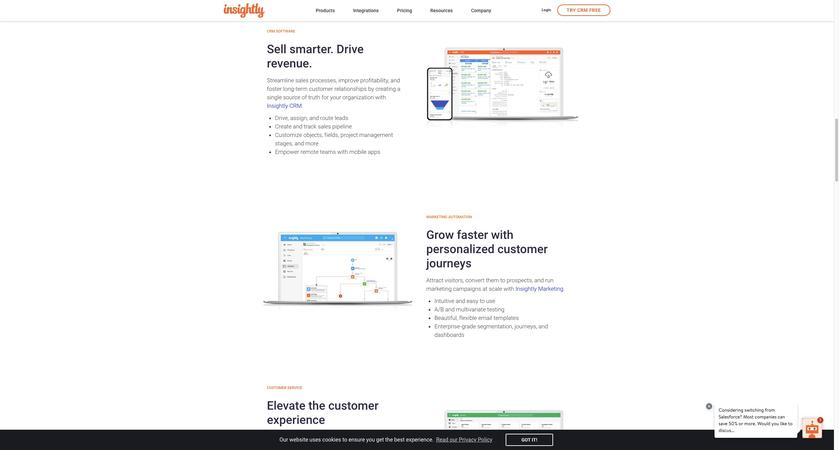 Task type: locate. For each thing, give the bounding box(es) containing it.
crm
[[578, 7, 588, 13], [267, 29, 275, 34], [290, 103, 302, 109]]

to inside intuitive and easy to use a/b and multivariate testing beautiful, flexible email templates enterprise-grade segmentation, journeys, and dashboards
[[480, 298, 485, 305]]

crm inside streamline sales processes, improve profitability, and foster long-term customer relationships by creating a single source of truth for your organization with insightly crm .
[[290, 103, 302, 109]]

and right faster,
[[312, 443, 322, 449]]

with right teams
[[338, 149, 348, 156]]

and up a
[[391, 77, 400, 84]]

.
[[302, 103, 304, 109], [564, 286, 565, 293]]

the up 'experience'
[[309, 400, 326, 413]]

assign,
[[291, 115, 308, 122]]

crm right try
[[578, 7, 588, 13]]

0 horizontal spatial insightly
[[267, 103, 288, 109]]

login
[[542, 8, 552, 12]]

empower
[[275, 149, 299, 156]]

easy
[[467, 298, 479, 305]]

try crm free button
[[558, 4, 611, 16]]

and up insightly marketing link
[[535, 277, 544, 284]]

truth
[[309, 94, 321, 101]]

marketing automation
[[427, 215, 473, 220]]

products
[[316, 8, 335, 13]]

crm kanban2 homepage laptop phone image
[[427, 47, 579, 128]]

customer up solve
[[329, 400, 379, 413]]

crm inside button
[[578, 7, 588, 13]]

1 vertical spatial insightly
[[516, 286, 537, 293]]

and up beautiful, at the bottom of page
[[446, 307, 455, 313]]

to inside attract visitors, convert them to prospects, and run marketing campaigns at scale with
[[501, 277, 506, 284]]

1 horizontal spatial .
[[564, 286, 565, 293]]

foster
[[267, 86, 282, 92]]

and left more
[[295, 140, 304, 147]]

insightly logo image
[[224, 3, 265, 18]]

0 vertical spatial the
[[309, 400, 326, 413]]

to for our
[[343, 437, 348, 444]]

insightly crm link
[[267, 103, 302, 109]]

to left ensure
[[343, 437, 348, 444]]

improve
[[339, 77, 359, 84]]

our
[[280, 437, 288, 444]]

create
[[275, 123, 292, 130]]

1 horizontal spatial to
[[480, 298, 485, 305]]

to right them
[[501, 277, 506, 284]]

with inside attract visitors, convert them to prospects, and run marketing campaigns at scale with
[[504, 286, 515, 293]]

policy
[[478, 437, 493, 444]]

customer up prospects, on the bottom
[[498, 243, 548, 257]]

crm left the 'software'
[[267, 29, 275, 34]]

grow faster with personalized customer journeys
[[427, 228, 548, 271]]

1 horizontal spatial the
[[386, 437, 393, 444]]

customer
[[309, 86, 333, 92], [498, 243, 548, 257], [329, 400, 379, 413], [287, 434, 311, 441], [362, 434, 386, 441]]

drive
[[337, 42, 364, 56]]

them
[[486, 277, 499, 284]]

. inside streamline sales processes, improve profitability, and foster long-term customer relationships by creating a single source of truth for your organization with insightly crm .
[[302, 103, 304, 109]]

0 horizontal spatial sales
[[296, 77, 309, 84]]

marketing up grow
[[427, 215, 448, 220]]

0 vertical spatial marketing
[[427, 215, 448, 220]]

try crm free link
[[558, 4, 611, 16]]

insightly down single
[[267, 103, 288, 109]]

customer inside grow faster with personalized customer journeys
[[498, 243, 548, 257]]

1 vertical spatial sales
[[318, 123, 331, 130]]

software
[[276, 29, 295, 34]]

faster
[[457, 228, 489, 242]]

create
[[323, 443, 339, 449]]

remote
[[301, 149, 319, 156]]

attract visitors, convert them to prospects, and run marketing campaigns at scale with
[[427, 277, 554, 293]]

sales down route
[[318, 123, 331, 130]]

1 horizontal spatial insightly
[[516, 286, 537, 293]]

with inside drive, assign, and route leads create and track sales pipeline customize objects, fields, project management stages, and more empower remote teams with mobile apps
[[338, 149, 348, 156]]

enterprise-
[[435, 324, 462, 330]]

with
[[376, 94, 386, 101], [338, 149, 348, 156], [492, 228, 514, 242], [504, 286, 515, 293]]

experience.
[[406, 437, 434, 444]]

drive, assign, and route leads create and track sales pipeline customize objects, fields, project management stages, and more empower remote teams with mobile apps
[[275, 115, 393, 156]]

sales
[[296, 77, 309, 84], [318, 123, 331, 130]]

automation
[[449, 215, 473, 220]]

templates
[[494, 315, 519, 322]]

with down creating
[[376, 94, 386, 101]]

0 vertical spatial insightly
[[267, 103, 288, 109]]

to inside cookieconsent dialog
[[343, 437, 348, 444]]

marketing homepage laptop image
[[260, 232, 414, 313]]

0 horizontal spatial the
[[309, 400, 326, 413]]

1 vertical spatial the
[[386, 437, 393, 444]]

resources link
[[431, 6, 453, 16]]

visitors,
[[445, 277, 464, 284]]

0 vertical spatial crm
[[578, 7, 588, 13]]

with right scale
[[504, 286, 515, 293]]

sell
[[267, 42, 287, 56]]

insightly logo link
[[224, 3, 305, 18]]

management
[[360, 132, 393, 139]]

and down assign,
[[293, 123, 303, 130]]

company link
[[471, 6, 492, 16]]

pricing
[[397, 8, 412, 13]]

deeper
[[341, 443, 358, 449]]

with inside grow faster with personalized customer journeys
[[492, 228, 514, 242]]

uses
[[310, 437, 321, 444]]

1 horizontal spatial sales
[[318, 123, 331, 130]]

stages,
[[275, 140, 293, 147]]

customer inside streamline sales processes, improve profitability, and foster long-term customer relationships by creating a single source of truth for your organization with insightly crm .
[[309, 86, 333, 92]]

1 horizontal spatial crm
[[290, 103, 302, 109]]

insightly down prospects, on the bottom
[[516, 286, 537, 293]]

fields,
[[325, 132, 339, 139]]

0 horizontal spatial .
[[302, 103, 304, 109]]

0 horizontal spatial marketing
[[427, 215, 448, 220]]

1 vertical spatial to
[[480, 298, 485, 305]]

0 horizontal spatial to
[[343, 437, 348, 444]]

revenue.
[[267, 57, 313, 71]]

login link
[[542, 8, 552, 13]]

2 horizontal spatial to
[[501, 277, 506, 284]]

sales up term
[[296, 77, 309, 84]]

got it!
[[522, 438, 538, 443]]

got
[[522, 438, 531, 443]]

and up the track
[[310, 115, 319, 122]]

project
[[341, 132, 358, 139]]

get
[[377, 437, 384, 444]]

2 vertical spatial to
[[343, 437, 348, 444]]

integrations
[[353, 8, 379, 13]]

with right faster at the bottom right of the page
[[492, 228, 514, 242]]

1 horizontal spatial marketing
[[539, 286, 564, 293]]

2 horizontal spatial crm
[[578, 7, 588, 13]]

marketing
[[427, 215, 448, 220], [539, 286, 564, 293]]

company
[[471, 8, 492, 13]]

crm down source
[[290, 103, 302, 109]]

1 vertical spatial .
[[564, 286, 565, 293]]

customer inside elevate the customer experience
[[329, 400, 379, 413]]

0 vertical spatial sales
[[296, 77, 309, 84]]

the right the 'get'
[[386, 437, 393, 444]]

customer down processes,
[[309, 86, 333, 92]]

2 vertical spatial crm
[[290, 103, 302, 109]]

insightly inside streamline sales processes, improve profitability, and foster long-term customer relationships by creating a single source of truth for your organization with insightly crm .
[[267, 103, 288, 109]]

campaigns
[[453, 286, 482, 293]]

you
[[367, 437, 375, 444]]

cookieconsent dialog
[[0, 430, 835, 451]]

to left use at the bottom
[[480, 298, 485, 305]]

0 vertical spatial .
[[302, 103, 304, 109]]

got it! button
[[506, 434, 554, 447]]

our
[[450, 437, 458, 444]]

convert
[[466, 277, 485, 284]]

mobile
[[350, 149, 367, 156]]

0 vertical spatial to
[[501, 277, 506, 284]]

at
[[483, 286, 488, 293]]

0 horizontal spatial crm
[[267, 29, 275, 34]]

service
[[288, 386, 302, 391]]

marketing down run
[[539, 286, 564, 293]]



Task type: vqa. For each thing, say whether or not it's contained in the screenshot.
Mobility link
no



Task type: describe. For each thing, give the bounding box(es) containing it.
single
[[267, 94, 282, 101]]

route
[[321, 115, 334, 122]]

pipeline
[[333, 123, 352, 130]]

insightly marketing link
[[516, 286, 564, 293]]

marketing
[[427, 286, 452, 293]]

a/b
[[435, 307, 444, 313]]

customer service
[[267, 386, 302, 391]]

intuitive
[[435, 298, 455, 305]]

1 vertical spatial marketing
[[539, 286, 564, 293]]

objects,
[[304, 132, 323, 139]]

integrations link
[[353, 6, 379, 16]]

dashboards
[[435, 332, 465, 339]]

experience
[[267, 414, 325, 428]]

scale
[[489, 286, 503, 293]]

teams
[[320, 149, 336, 156]]

and right journeys,
[[539, 324, 549, 330]]

best
[[395, 437, 405, 444]]

elevate
[[267, 400, 306, 413]]

use
[[487, 298, 496, 305]]

and inside attract visitors, convert them to prospects, and run marketing campaigns at scale with
[[535, 277, 544, 284]]

and inside streamline sales processes, improve profitability, and foster long-term customer relationships by creating a single source of truth for your organization with insightly crm .
[[391, 77, 400, 84]]

website
[[290, 437, 308, 444]]

leads
[[335, 115, 349, 122]]

intuitive and easy to use a/b and multivariate testing beautiful, flexible email templates enterprise-grade segmentation, journeys, and dashboards
[[435, 298, 549, 339]]

smarter.
[[290, 42, 334, 56]]

a
[[398, 86, 401, 92]]

long-
[[283, 86, 296, 92]]

try crm free
[[567, 7, 601, 13]]

with inside streamline sales processes, improve profitability, and foster long-term customer relationships by creating a single source of truth for your organization with insightly crm .
[[376, 94, 386, 101]]

streamline sales processes, improve profitability, and foster long-term customer relationships by creating a single source of truth for your organization with insightly crm .
[[267, 77, 401, 109]]

profitability,
[[361, 77, 390, 84]]

privacy
[[459, 437, 477, 444]]

relationships
[[335, 86, 367, 92]]

service2 homepage laptop phone image
[[427, 410, 579, 451]]

run
[[546, 277, 554, 284]]

free
[[590, 7, 601, 13]]

exceed
[[267, 434, 285, 441]]

read our privacy policy button
[[435, 435, 494, 446]]

1 vertical spatial crm
[[267, 29, 275, 34]]

it!
[[532, 438, 538, 443]]

exceed customer expectations, solve customer challenges faster, and create deeper connection
[[267, 434, 390, 451]]

elevate the customer experience
[[267, 400, 379, 428]]

and inside exceed customer expectations, solve customer challenges faster, and create deeper connection
[[312, 443, 322, 449]]

apps
[[368, 149, 381, 156]]

expectations,
[[312, 434, 346, 441]]

sell smarter. drive revenue.
[[267, 42, 364, 71]]

personalized
[[427, 243, 495, 257]]

drive,
[[275, 115, 289, 122]]

customer
[[267, 386, 287, 391]]

grow
[[427, 228, 454, 242]]

multivariate
[[457, 307, 486, 313]]

faster,
[[296, 443, 311, 449]]

customer up faster,
[[287, 434, 311, 441]]

flexible
[[460, 315, 477, 322]]

more
[[306, 140, 319, 147]]

products link
[[316, 6, 335, 16]]

try
[[567, 7, 576, 13]]

streamline
[[267, 77, 294, 84]]

your
[[330, 94, 341, 101]]

term
[[296, 86, 308, 92]]

the inside cookieconsent dialog
[[386, 437, 393, 444]]

and left easy
[[456, 298, 466, 305]]

solve
[[347, 434, 360, 441]]

customer right solve
[[362, 434, 386, 441]]

journeys
[[427, 257, 472, 271]]

customize
[[275, 132, 302, 139]]

organization
[[343, 94, 374, 101]]

source
[[283, 94, 301, 101]]

beautiful,
[[435, 315, 458, 322]]

insightly marketing .
[[516, 286, 565, 293]]

sales inside streamline sales processes, improve profitability, and foster long-term customer relationships by creating a single source of truth for your organization with insightly crm .
[[296, 77, 309, 84]]

pricing link
[[397, 6, 412, 16]]

processes,
[[310, 77, 337, 84]]

sales inside drive, assign, and route leads create and track sales pipeline customize objects, fields, project management stages, and more empower remote teams with mobile apps
[[318, 123, 331, 130]]

to for with
[[501, 277, 506, 284]]

challenges
[[267, 443, 294, 449]]

journeys,
[[515, 324, 538, 330]]

attract
[[427, 277, 444, 284]]

grade
[[462, 324, 476, 330]]

the inside elevate the customer experience
[[309, 400, 326, 413]]

ensure
[[349, 437, 365, 444]]

track
[[304, 123, 317, 130]]

our website uses cookies to ensure you get the best experience. read our privacy policy
[[280, 437, 493, 444]]

segmentation,
[[478, 324, 514, 330]]



